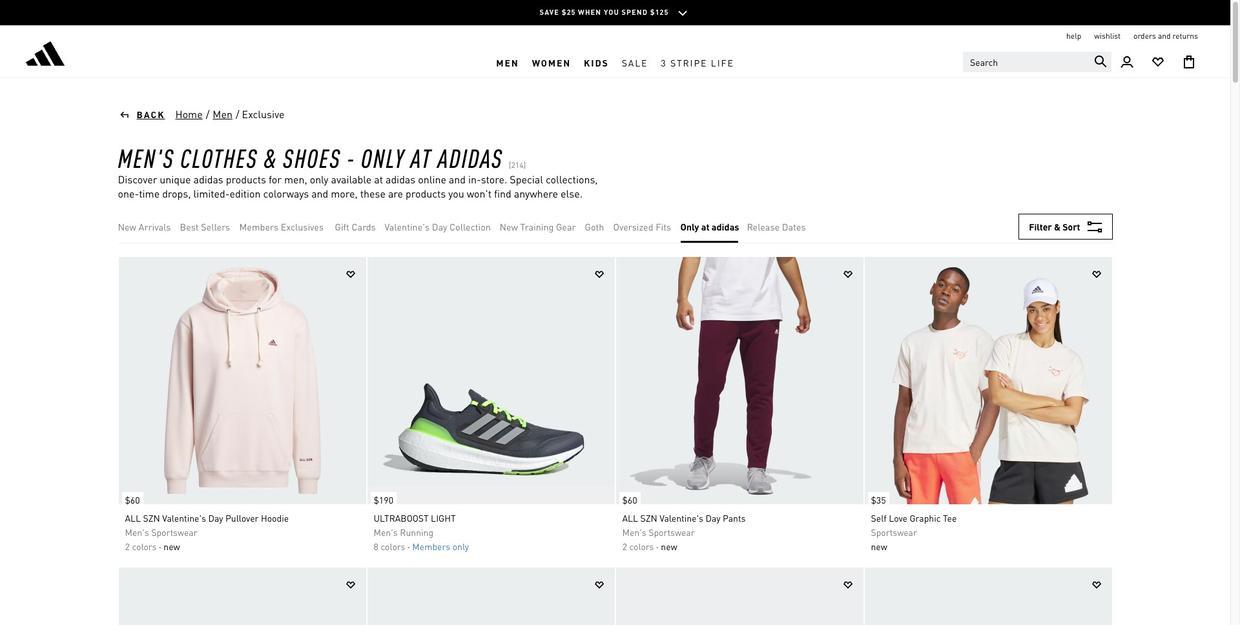 Task type: vqa. For each thing, say whether or not it's contained in the screenshot.
left ALL
yes



Task type: locate. For each thing, give the bounding box(es) containing it.
valentine's left pullover at the bottom left of page
[[162, 512, 206, 524]]

help
[[1067, 31, 1082, 41]]

products
[[226, 173, 266, 186], [406, 187, 446, 200]]

stripe
[[671, 57, 708, 68]]

sale
[[622, 57, 648, 68]]

$60 link for all szn valentine's day pants
[[616, 486, 641, 508]]

day left pants
[[706, 512, 721, 524]]

1 horizontal spatial $60 link
[[616, 486, 641, 508]]

2 $60 link from the left
[[616, 486, 641, 508]]

2 new from the left
[[500, 221, 518, 233]]

0 horizontal spatial szn
[[143, 512, 160, 524]]

men's originals white ozmillen shoes image
[[865, 568, 1112, 625]]

men's
[[118, 141, 175, 174], [125, 527, 149, 538], [374, 527, 398, 538], [622, 527, 647, 538]]

1 vertical spatial &
[[1054, 221, 1061, 233]]

only right -
[[361, 141, 405, 174]]

1 horizontal spatial new
[[500, 221, 518, 233]]

list
[[118, 211, 815, 243]]

wishlist
[[1095, 31, 1121, 41]]

filter & sort
[[1029, 221, 1081, 233]]

oversized fits
[[613, 221, 671, 233]]

1 horizontal spatial szn
[[641, 512, 658, 524]]

only inside the ultraboost light men's running 8 colors · members only
[[453, 541, 469, 552]]

1 horizontal spatial &
[[1054, 221, 1061, 233]]

0 horizontal spatial and
[[312, 187, 328, 200]]

0 horizontal spatial only
[[361, 141, 405, 174]]

szn inside all szn valentine's day pullover hoodie men's sportswear 2 colors · new
[[143, 512, 160, 524]]

1 vertical spatial and
[[449, 173, 466, 186]]

1 vertical spatial members
[[412, 541, 450, 552]]

2 horizontal spatial valentine's
[[660, 512, 704, 524]]

3 stripe life
[[661, 57, 734, 68]]

at left the in-
[[411, 141, 432, 174]]

2 inside the all szn valentine's day pants men's sportswear 2 colors · new
[[622, 541, 627, 552]]

2 horizontal spatial colors
[[630, 541, 654, 552]]

valentine's down are
[[385, 221, 430, 233]]

and left more,
[[312, 187, 328, 200]]

1 horizontal spatial members
[[412, 541, 450, 552]]

0 horizontal spatial new
[[118, 221, 136, 233]]

at up these
[[374, 173, 383, 186]]

3
[[661, 57, 667, 68]]

clothes
[[180, 141, 258, 174]]

-
[[347, 141, 355, 174]]

0 horizontal spatial valentine's
[[162, 512, 206, 524]]

0 horizontal spatial new
[[164, 541, 180, 552]]

2 2 from the left
[[622, 541, 627, 552]]

& inside button
[[1054, 221, 1061, 233]]

1 horizontal spatial all
[[622, 512, 638, 524]]

and up you
[[449, 173, 466, 186]]

day for all szn valentine's day pants men's sportswear 2 colors · new
[[706, 512, 721, 524]]

3 · from the left
[[656, 541, 659, 552]]

& left sort
[[1054, 221, 1061, 233]]

new
[[164, 541, 180, 552], [661, 541, 678, 552], [871, 541, 888, 552]]

members down edition
[[239, 221, 279, 233]]

day left pullover at the bottom left of page
[[208, 512, 223, 524]]

valentine's
[[385, 221, 430, 233], [162, 512, 206, 524], [660, 512, 704, 524]]

& left men,
[[264, 141, 277, 174]]

members
[[239, 221, 279, 233], [412, 541, 450, 552]]

2 szn from the left
[[641, 512, 658, 524]]

adidas up limited-
[[194, 173, 223, 186]]

goth link
[[585, 220, 604, 234]]

and right orders
[[1158, 31, 1171, 41]]

1 horizontal spatial ·
[[408, 541, 410, 552]]

valentine's inside all szn valentine's day pullover hoodie men's sportswear 2 colors · new
[[162, 512, 206, 524]]

new for new arrivals
[[118, 221, 136, 233]]

1 horizontal spatial colors
[[381, 541, 405, 552]]

0 horizontal spatial members
[[239, 221, 279, 233]]

0 vertical spatial &
[[264, 141, 277, 174]]

new
[[118, 221, 136, 233], [500, 221, 518, 233]]

returns
[[1173, 31, 1198, 41]]

2 colors from the left
[[381, 541, 405, 552]]

day inside the all szn valentine's day pants men's sportswear 2 colors · new
[[706, 512, 721, 524]]

· inside the all szn valentine's day pants men's sportswear 2 colors · new
[[656, 541, 659, 552]]

1 2 from the left
[[125, 541, 130, 552]]

day
[[432, 221, 447, 233], [208, 512, 223, 524], [706, 512, 721, 524]]

2 horizontal spatial sportswear
[[871, 527, 917, 538]]

discover
[[118, 173, 157, 186]]

only right men,
[[310, 173, 329, 186]]

1 horizontal spatial 2
[[622, 541, 627, 552]]

0 horizontal spatial only
[[310, 173, 329, 186]]

0 horizontal spatial colors
[[132, 541, 157, 552]]

release
[[747, 221, 780, 233]]

only
[[310, 173, 329, 186], [453, 541, 469, 552]]

0 horizontal spatial $60
[[125, 494, 140, 506]]

0 horizontal spatial $60 link
[[119, 486, 143, 508]]

life
[[711, 57, 734, 68]]

men's inside the ultraboost light men's running 8 colors · members only
[[374, 527, 398, 538]]

1 vertical spatial products
[[406, 187, 446, 200]]

sportswear inside self love graphic tee sportswear new
[[871, 527, 917, 538]]

· inside all szn valentine's day pullover hoodie men's sportswear 2 colors · new
[[159, 541, 161, 552]]

men's running grey ultraboost light image
[[367, 257, 615, 505]]

szn inside the all szn valentine's day pants men's sportswear 2 colors · new
[[641, 512, 658, 524]]

$25
[[562, 8, 576, 17]]

day inside list
[[432, 221, 447, 233]]

1 horizontal spatial at
[[411, 141, 432, 174]]

2
[[125, 541, 130, 552], [622, 541, 627, 552]]

0 horizontal spatial all
[[125, 512, 141, 524]]

colors inside the all szn valentine's day pants men's sportswear 2 colors · new
[[630, 541, 654, 552]]

exclusive
[[242, 107, 285, 121]]

0 horizontal spatial day
[[208, 512, 223, 524]]

graphic
[[910, 512, 941, 524]]

3 stripe life link
[[655, 47, 741, 78]]

1 horizontal spatial valentine's
[[385, 221, 430, 233]]

for
[[269, 173, 282, 186]]

one-
[[118, 187, 139, 200]]

2 horizontal spatial at
[[701, 221, 710, 233]]

gift
[[335, 221, 349, 233]]

list containing new arrivals
[[118, 211, 815, 243]]

2 sportswear from the left
[[649, 527, 695, 538]]

hoodie
[[261, 512, 289, 524]]

$35
[[871, 494, 886, 506]]

only inside list
[[681, 221, 699, 233]]

·
[[159, 541, 161, 552], [408, 541, 410, 552], [656, 541, 659, 552]]

1 all from the left
[[125, 512, 141, 524]]

3 new from the left
[[871, 541, 888, 552]]

2 $60 from the left
[[622, 494, 637, 506]]

men link
[[212, 107, 233, 122]]

sellers
[[201, 221, 230, 233]]

1 colors from the left
[[132, 541, 157, 552]]

products up edition
[[226, 173, 266, 186]]

spend
[[622, 8, 648, 17]]

new left arrivals
[[118, 221, 136, 233]]

0 vertical spatial only
[[361, 141, 405, 174]]

0 vertical spatial members
[[239, 221, 279, 233]]

and
[[1158, 31, 1171, 41], [449, 173, 466, 186], [312, 187, 328, 200]]

discover unique adidas products for men, only available at adidas online and in-store. special collections, one-time drops, limited-edition colorways and more, these are products you won't find anywhere else.
[[118, 173, 598, 200]]

online
[[418, 173, 446, 186]]

0 horizontal spatial at
[[374, 173, 383, 186]]

running
[[400, 527, 434, 538]]

0 horizontal spatial products
[[226, 173, 266, 186]]

1 horizontal spatial sportswear
[[649, 527, 695, 538]]

all inside the all szn valentine's day pants men's sportswear 2 colors · new
[[622, 512, 638, 524]]

1 horizontal spatial only
[[681, 221, 699, 233]]

1 new from the left
[[164, 541, 180, 552]]

oversized fits link
[[613, 220, 671, 234]]

1 · from the left
[[159, 541, 161, 552]]

$60 link for all szn valentine's day pullover hoodie
[[119, 486, 143, 508]]

1 vertical spatial only
[[453, 541, 469, 552]]

filter
[[1029, 221, 1052, 233]]

day left collection
[[432, 221, 447, 233]]

you
[[449, 187, 464, 200]]

new left training on the left of the page
[[500, 221, 518, 233]]

0 horizontal spatial sportswear
[[151, 527, 197, 538]]

exclusives
[[281, 221, 324, 233]]

$60 for all szn valentine's day pants
[[622, 494, 637, 506]]

at right fits
[[701, 221, 710, 233]]

colors
[[132, 541, 157, 552], [381, 541, 405, 552], [630, 541, 654, 552]]

$190 link
[[367, 486, 397, 508]]

0 horizontal spatial &
[[264, 141, 277, 174]]

2 horizontal spatial day
[[706, 512, 721, 524]]

valentine's inside the all szn valentine's day pants men's sportswear 2 colors · new
[[660, 512, 704, 524]]

won't
[[467, 187, 492, 200]]

· inside the ultraboost light men's running 8 colors · members only
[[408, 541, 410, 552]]

sportswear
[[151, 527, 197, 538], [649, 527, 695, 538], [871, 527, 917, 538]]

fits
[[656, 221, 671, 233]]

adidas inside list
[[712, 221, 739, 233]]

oversized
[[613, 221, 654, 233]]

2 horizontal spatial new
[[871, 541, 888, 552]]

all for all szn valentine's day pullover hoodie
[[125, 512, 141, 524]]

1 horizontal spatial $60
[[622, 494, 637, 506]]

day inside all szn valentine's day pullover hoodie men's sportswear 2 colors · new
[[208, 512, 223, 524]]

1 horizontal spatial only
[[453, 541, 469, 552]]

1 szn from the left
[[143, 512, 160, 524]]

only right fits
[[681, 221, 699, 233]]

0 vertical spatial products
[[226, 173, 266, 186]]

kids link
[[578, 47, 615, 78]]

1 horizontal spatial new
[[661, 541, 678, 552]]

3 colors from the left
[[630, 541, 654, 552]]

only inside discover unique adidas products for men, only available at adidas online and in-store. special collections, one-time drops, limited-edition colorways and more, these are products you won't find anywhere else.
[[310, 173, 329, 186]]

1 new from the left
[[118, 221, 136, 233]]

0 vertical spatial and
[[1158, 31, 1171, 41]]

szn for sportswear
[[641, 512, 658, 524]]

$35 link
[[865, 486, 889, 508]]

kids
[[584, 57, 609, 68]]

0 vertical spatial only
[[310, 173, 329, 186]]

sportswear pink self love graphic tee image
[[865, 257, 1112, 505]]

0 horizontal spatial ·
[[159, 541, 161, 552]]

2 new from the left
[[661, 541, 678, 552]]

adidas left release
[[712, 221, 739, 233]]

new arrivals
[[118, 221, 171, 233]]

men's sportswear burgundy all szn valentine's day pants image
[[616, 257, 863, 505]]

1 horizontal spatial day
[[432, 221, 447, 233]]

1 sportswear from the left
[[151, 527, 197, 538]]

1 $60 from the left
[[125, 494, 140, 506]]

2 all from the left
[[622, 512, 638, 524]]

products down the online
[[406, 187, 446, 200]]

members down the 'running'
[[412, 541, 450, 552]]

time
[[139, 187, 160, 200]]

ultraboost light men's running 8 colors · members only
[[374, 512, 469, 552]]

1 vertical spatial only
[[681, 221, 699, 233]]

2 horizontal spatial ·
[[656, 541, 659, 552]]

all inside all szn valentine's day pullover hoodie men's sportswear 2 colors · new
[[125, 512, 141, 524]]

valentine's left pants
[[660, 512, 704, 524]]

best sellers
[[180, 221, 230, 233]]

new training gear link
[[500, 220, 576, 234]]

originals green samba shoes image
[[119, 568, 366, 625]]

3 sportswear from the left
[[871, 527, 917, 538]]

shoes
[[283, 141, 341, 174]]

$60
[[125, 494, 140, 506], [622, 494, 637, 506]]

2 · from the left
[[408, 541, 410, 552]]

men,
[[284, 173, 307, 186]]

colorways
[[263, 187, 309, 200]]

only at adidas link
[[681, 220, 739, 234]]

light
[[431, 512, 456, 524]]

men's inside all szn valentine's day pullover hoodie men's sportswear 2 colors · new
[[125, 527, 149, 538]]

1 $60 link from the left
[[119, 486, 143, 508]]

back
[[137, 109, 165, 120]]

sportswear inside all szn valentine's day pullover hoodie men's sportswear 2 colors · new
[[151, 527, 197, 538]]

2 vertical spatial and
[[312, 187, 328, 200]]

valentine's for all szn valentine's day pullover hoodie men's sportswear 2 colors · new
[[162, 512, 206, 524]]

only down light
[[453, 541, 469, 552]]

orders
[[1134, 31, 1156, 41]]

men's clothes & shoes - only at adidas [214]
[[118, 141, 526, 174]]

find
[[494, 187, 512, 200]]

day for all szn valentine's day pullover hoodie men's sportswear 2 colors · new
[[208, 512, 223, 524]]

0 horizontal spatial 2
[[125, 541, 130, 552]]



Task type: describe. For each thing, give the bounding box(es) containing it.
at inside list
[[701, 221, 710, 233]]

valentine's for all szn valentine's day pants men's sportswear 2 colors · new
[[660, 512, 704, 524]]

all szn valentine's day pants men's sportswear 2 colors · new
[[622, 512, 746, 552]]

special
[[510, 173, 543, 186]]

pullover
[[225, 512, 259, 524]]

store.
[[481, 173, 507, 186]]

available
[[331, 173, 372, 186]]

szn for men's
[[143, 512, 160, 524]]

orders and returns
[[1134, 31, 1198, 41]]

valentine's day collection
[[385, 221, 491, 233]]

new inside self love graphic tee sportswear new
[[871, 541, 888, 552]]

save
[[540, 8, 560, 17]]

cards
[[352, 221, 376, 233]]

filter & sort button
[[1019, 214, 1113, 240]]

valentine's day collection link
[[385, 220, 491, 234]]

training
[[520, 221, 554, 233]]

gift cards link
[[335, 220, 376, 234]]

women
[[532, 57, 571, 68]]

new for new training gear
[[500, 221, 518, 233]]

sort
[[1063, 221, 1081, 233]]

men's sportswear pink all szn valentine's day pullover hoodie image
[[119, 257, 366, 505]]

men
[[213, 107, 233, 121]]

release dates link
[[747, 220, 806, 234]]

members exclusives
[[239, 221, 324, 233]]

2 inside all szn valentine's day pullover hoodie men's sportswear 2 colors · new
[[125, 541, 130, 552]]

these
[[360, 187, 386, 200]]

$125
[[650, 8, 669, 17]]

$60 for all szn valentine's day pullover hoodie
[[125, 494, 140, 506]]

colors inside all szn valentine's day pullover hoodie men's sportswear 2 colors · new
[[132, 541, 157, 552]]

arrivals
[[139, 221, 171, 233]]

save $25 when you spend $125
[[540, 8, 669, 17]]

love
[[889, 512, 908, 524]]

new training gear
[[500, 221, 576, 233]]

back button
[[118, 108, 165, 121]]

men's running blue switch fwd running shoes image
[[367, 568, 615, 625]]

1 horizontal spatial and
[[449, 173, 466, 186]]

men's originals green nmd_v3 shoes image
[[616, 568, 863, 625]]

gift cards
[[335, 221, 376, 233]]

new inside the all szn valentine's day pants men's sportswear 2 colors · new
[[661, 541, 678, 552]]

limited-
[[193, 187, 230, 200]]

men
[[496, 57, 519, 68]]

women link
[[526, 47, 578, 78]]

best sellers link
[[180, 220, 230, 234]]

valentine's inside list
[[385, 221, 430, 233]]

sale link
[[615, 47, 655, 78]]

release dates
[[747, 221, 806, 233]]

main navigation element
[[294, 47, 936, 78]]

new inside all szn valentine's day pullover hoodie men's sportswear 2 colors · new
[[164, 541, 180, 552]]

are
[[388, 187, 403, 200]]

only at adidas
[[681, 221, 739, 233]]

home link
[[175, 107, 203, 122]]

men's inside the all szn valentine's day pants men's sportswear 2 colors · new
[[622, 527, 647, 538]]

1 horizontal spatial products
[[406, 187, 446, 200]]

wishlist link
[[1095, 31, 1121, 41]]

goth
[[585, 221, 604, 233]]

in-
[[468, 173, 481, 186]]

members inside list
[[239, 221, 279, 233]]

[214]
[[509, 160, 526, 170]]

men link
[[490, 47, 526, 78]]

dates
[[782, 221, 806, 233]]

self love graphic tee sportswear new
[[871, 512, 957, 552]]

adidas up are
[[386, 173, 416, 186]]

home
[[175, 107, 203, 121]]

all szn valentine's day pullover hoodie men's sportswear 2 colors · new
[[125, 512, 289, 552]]

sportswear inside the all szn valentine's day pants men's sportswear 2 colors · new
[[649, 527, 695, 538]]

orders and returns link
[[1134, 31, 1198, 41]]

you
[[604, 8, 619, 17]]

unique
[[160, 173, 191, 186]]

at inside discover unique adidas products for men, only available at adidas online and in-store. special collections, one-time drops, limited-edition colorways and more, these are products you won't find anywhere else.
[[374, 173, 383, 186]]

2 horizontal spatial and
[[1158, 31, 1171, 41]]

new arrivals link
[[118, 220, 171, 234]]

8
[[374, 541, 379, 552]]

anywhere
[[514, 187, 558, 200]]

collections,
[[546, 173, 598, 186]]

adidas up won't
[[438, 141, 503, 174]]

help link
[[1067, 31, 1082, 41]]

ultraboost
[[374, 512, 429, 524]]

else.
[[561, 187, 583, 200]]

more,
[[331, 187, 358, 200]]

members inside the ultraboost light men's running 8 colors · members only
[[412, 541, 450, 552]]

Search field
[[963, 52, 1112, 72]]

all for all szn valentine's day pants
[[622, 512, 638, 524]]

edition
[[230, 187, 261, 200]]

pants
[[723, 512, 746, 524]]

colors inside the ultraboost light men's running 8 colors · members only
[[381, 541, 405, 552]]



